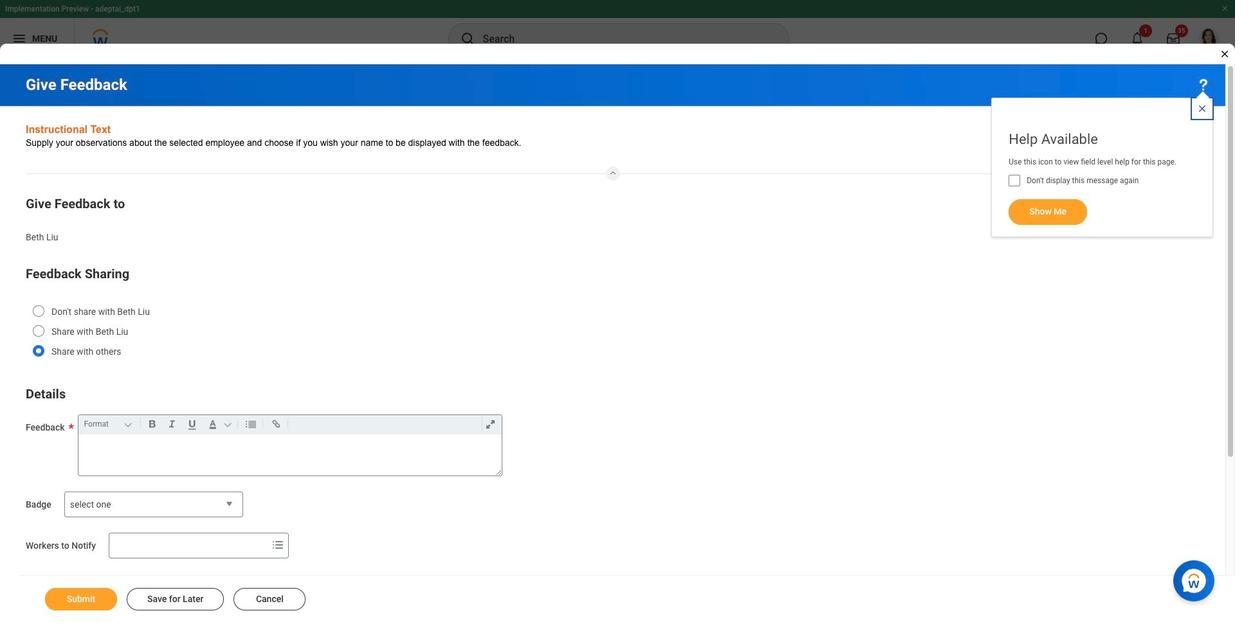 Task type: vqa. For each thing, say whether or not it's contained in the screenshot.
the Don't display this message again image
yes



Task type: locate. For each thing, give the bounding box(es) containing it.
italic image
[[163, 417, 181, 433]]

prompts image
[[270, 538, 286, 554]]

group
[[26, 193, 1200, 249], [26, 264, 1200, 369], [26, 384, 1200, 477], [81, 416, 504, 435]]

bold image
[[143, 417, 161, 433]]

underline image
[[183, 417, 201, 433]]

Don't display this message again checkbox
[[1009, 175, 1021, 187]]

notifications large image
[[1131, 32, 1144, 45]]

main content
[[0, 64, 1235, 623]]

dialog
[[0, 0, 1235, 623], [992, 85, 1213, 237]]

Search field
[[109, 535, 268, 558]]

chevron up image
[[605, 166, 621, 177]]

maximize image
[[482, 417, 499, 433]]

close help available image
[[1197, 104, 1208, 114]]

close give feedback image
[[1220, 49, 1230, 59]]

start guided tours image
[[1196, 77, 1212, 93]]

profile logan mcneil element
[[1192, 24, 1228, 53]]

close environment banner image
[[1221, 5, 1229, 12]]

banner
[[0, 0, 1235, 59]]

search image
[[460, 31, 475, 46]]

workday assistant region
[[1174, 556, 1220, 602]]



Task type: describe. For each thing, give the bounding box(es) containing it.
inbox large image
[[1167, 32, 1180, 45]]

beth liu element
[[26, 229, 58, 242]]

bulleted list image
[[242, 417, 260, 433]]

Feedback text field
[[78, 435, 502, 476]]

don't display this message again image
[[1009, 175, 1021, 187]]

link image
[[267, 417, 285, 433]]

action bar region
[[19, 576, 1235, 623]]



